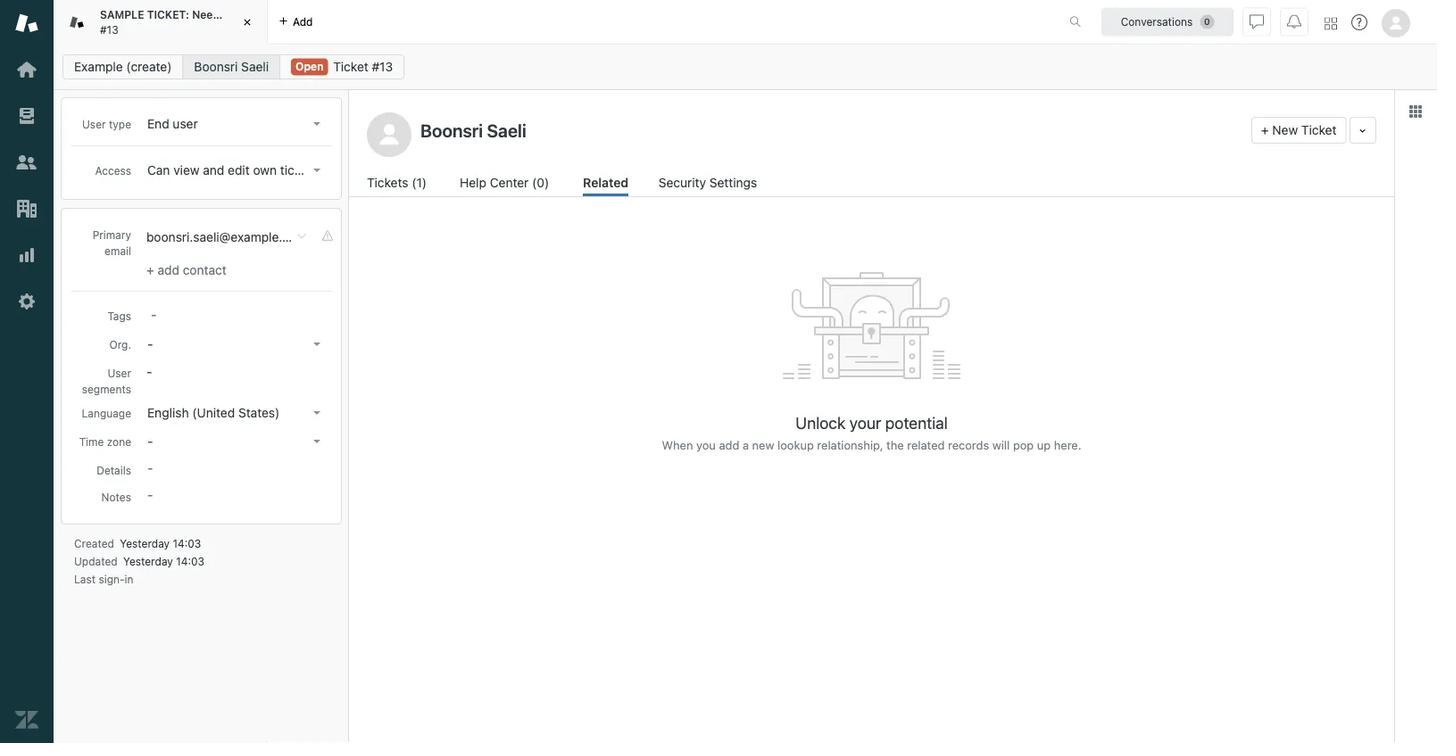 Task type: describe. For each thing, give the bounding box(es) containing it.
0 vertical spatial 14:03
[[173, 537, 201, 550]]

here.
[[1054, 439, 1081, 452]]

records
[[948, 439, 989, 452]]

arrow down image for end user
[[313, 122, 320, 126]]

center
[[490, 175, 529, 190]]

arrow down image for states)
[[313, 411, 320, 415]]

user segments
[[82, 367, 131, 395]]

sample
[[100, 9, 144, 21]]

- button for org.
[[142, 332, 328, 357]]

tickets (1)
[[367, 175, 427, 190]]

ticket:
[[147, 9, 189, 21]]

organizations image
[[15, 197, 38, 220]]

language
[[82, 407, 131, 420]]

arrow down image inside - button
[[313, 440, 320, 444]]

conversations button
[[1101, 8, 1234, 36]]

notifications image
[[1287, 15, 1301, 29]]

end user button
[[142, 112, 328, 137]]

customers image
[[15, 151, 38, 174]]

time zone
[[79, 436, 131, 448]]

lookup
[[777, 439, 814, 452]]

new
[[752, 439, 774, 452]]

help center (0)
[[460, 175, 549, 190]]

(united
[[192, 406, 235, 420]]

tickets (1) link
[[367, 173, 430, 196]]

tabs tab list
[[54, 0, 1051, 45]]

zendesk products image
[[1325, 17, 1337, 30]]

org.
[[109, 338, 131, 351]]

notes
[[101, 491, 131, 503]]

related link
[[583, 173, 629, 196]]

(create)
[[126, 59, 172, 74]]

sign-
[[99, 573, 125, 586]]

boonsri saeli link
[[182, 54, 280, 79]]

unlock your potential when you add a new lookup relationship, the related records will pop up here.
[[662, 413, 1081, 452]]

tags
[[107, 310, 131, 322]]

get help image
[[1351, 14, 1367, 30]]

add button
[[268, 0, 324, 44]]

conversations
[[1121, 16, 1193, 28]]

english (united states) button
[[142, 401, 328, 426]]

+ new ticket button
[[1251, 117, 1346, 144]]

arrow down image for -
[[313, 343, 320, 346]]

edit
[[228, 163, 250, 178]]

primary email
[[93, 229, 131, 257]]

created
[[74, 537, 114, 550]]

a
[[743, 439, 749, 452]]

your
[[850, 413, 881, 432]]

- for time zone
[[147, 434, 153, 449]]

when
[[662, 439, 693, 452]]

admin image
[[15, 290, 38, 313]]

tickets
[[367, 175, 408, 190]]

states)
[[238, 406, 280, 420]]

views image
[[15, 104, 38, 128]]

sample ticket: need less items than ordered #13
[[100, 9, 346, 36]]

boonsri
[[194, 59, 238, 74]]

unlock
[[796, 413, 845, 432]]

- for org.
[[147, 337, 153, 352]]

less
[[222, 9, 243, 21]]

last
[[74, 573, 96, 586]]

potential
[[885, 413, 948, 432]]

+ add contact
[[146, 263, 227, 278]]

only
[[322, 163, 346, 178]]

you
[[696, 439, 716, 452]]

+ for + new ticket
[[1261, 123, 1269, 137]]

need
[[192, 9, 220, 21]]

the
[[886, 439, 904, 452]]

0 vertical spatial yesterday
[[120, 537, 170, 550]]

1 vertical spatial -
[[146, 365, 152, 379]]

tab containing sample ticket: need less items than ordered
[[54, 0, 346, 45]]

- button for time zone
[[142, 429, 328, 454]]

user for user type
[[82, 118, 106, 130]]

settings
[[709, 175, 757, 190]]

security
[[659, 175, 706, 190]]

primary
[[93, 229, 131, 241]]

user type
[[82, 118, 131, 130]]

details
[[97, 464, 131, 477]]

open
[[296, 60, 324, 73]]

time
[[79, 436, 104, 448]]

saeli
[[241, 59, 269, 74]]

ticket #13
[[333, 59, 393, 74]]

contact
[[183, 263, 227, 278]]

ticket inside "secondary" "element"
[[333, 59, 368, 74]]

example (create) button
[[62, 54, 183, 79]]

can view and edit own tickets only
[[147, 163, 346, 178]]

up
[[1037, 439, 1051, 452]]

can view and edit own tickets only button
[[142, 158, 346, 183]]

related
[[583, 175, 629, 190]]

zendesk image
[[15, 709, 38, 732]]

secondary element
[[54, 49, 1437, 85]]

zendesk support image
[[15, 12, 38, 35]]

add inside unlock your potential when you add a new lookup relationship, the related records will pop up here.
[[719, 439, 739, 452]]



Task type: locate. For each thing, give the bounding box(es) containing it.
+ left "new" on the top right of the page
[[1261, 123, 1269, 137]]

1 horizontal spatial ticket
[[1301, 123, 1337, 137]]

pop
[[1013, 439, 1034, 452]]

- button down the english (united states) button
[[142, 429, 328, 454]]

reporting image
[[15, 244, 38, 267]]

1 vertical spatial add
[[158, 263, 179, 278]]

1 arrow down image from the top
[[313, 169, 320, 172]]

view
[[173, 163, 200, 178]]

arrow down image up tickets
[[313, 122, 320, 126]]

will
[[992, 439, 1010, 452]]

user up segments
[[108, 367, 131, 379]]

arrow down image
[[313, 122, 320, 126], [313, 343, 320, 346]]

1 vertical spatial - button
[[142, 429, 328, 454]]

0 vertical spatial user
[[82, 118, 106, 130]]

updated
[[74, 555, 118, 568]]

#13 down sample
[[100, 23, 118, 36]]

example
[[74, 59, 123, 74]]

#13 inside sample ticket: need less items than ordered #13
[[100, 23, 118, 36]]

items
[[246, 9, 275, 21]]

user for user segments
[[108, 367, 131, 379]]

english (united states)
[[147, 406, 280, 420]]

can
[[147, 163, 170, 178]]

1 arrow down image from the top
[[313, 122, 320, 126]]

#13 inside "secondary" "element"
[[372, 59, 393, 74]]

0 vertical spatial arrow down image
[[313, 122, 320, 126]]

in
[[125, 573, 134, 586]]

add inside popup button
[[293, 16, 313, 28]]

1 horizontal spatial #13
[[372, 59, 393, 74]]

email
[[105, 245, 131, 257]]

2 vertical spatial -
[[147, 434, 153, 449]]

arrow down image inside the english (united states) button
[[313, 411, 320, 415]]

1 vertical spatial 14:03
[[176, 555, 204, 568]]

apps image
[[1408, 104, 1423, 119]]

help center (0) link
[[460, 173, 553, 196]]

security settings
[[659, 175, 757, 190]]

+
[[1261, 123, 1269, 137], [146, 263, 154, 278]]

yesterday
[[120, 537, 170, 550], [123, 555, 173, 568]]

add
[[293, 16, 313, 28], [158, 263, 179, 278], [719, 439, 739, 452]]

1 vertical spatial yesterday
[[123, 555, 173, 568]]

+ inside button
[[1261, 123, 1269, 137]]

end user
[[147, 116, 198, 131]]

0 vertical spatial -
[[147, 337, 153, 352]]

arrow down image for and
[[313, 169, 320, 172]]

1 vertical spatial user
[[108, 367, 131, 379]]

1 vertical spatial arrow down image
[[313, 343, 320, 346]]

arrow down image
[[313, 169, 320, 172], [313, 411, 320, 415], [313, 440, 320, 444]]

main element
[[0, 0, 54, 744]]

1 - button from the top
[[142, 332, 328, 357]]

+ new ticket
[[1261, 123, 1337, 137]]

2 - button from the top
[[142, 429, 328, 454]]

get started image
[[15, 58, 38, 81]]

- button down - field
[[142, 332, 328, 357]]

0 horizontal spatial ticket
[[333, 59, 368, 74]]

relationship,
[[817, 439, 883, 452]]

0 horizontal spatial +
[[146, 263, 154, 278]]

segments
[[82, 383, 131, 395]]

None text field
[[415, 117, 1244, 144]]

+ for + add contact
[[146, 263, 154, 278]]

#13
[[100, 23, 118, 36], [372, 59, 393, 74]]

14:03
[[173, 537, 201, 550], [176, 555, 204, 568]]

- right "user segments"
[[146, 365, 152, 379]]

ticket
[[333, 59, 368, 74], [1301, 123, 1337, 137]]

1 horizontal spatial add
[[293, 16, 313, 28]]

boonsri.saeli@example.com
[[146, 230, 307, 245]]

help
[[460, 175, 486, 190]]

arrow down image left only
[[313, 169, 320, 172]]

0 horizontal spatial user
[[82, 118, 106, 130]]

2 arrow down image from the top
[[313, 343, 320, 346]]

arrow down image inside end user button
[[313, 122, 320, 126]]

ticket right open
[[333, 59, 368, 74]]

add right items
[[293, 16, 313, 28]]

boonsri saeli
[[194, 59, 269, 74]]

0 vertical spatial ticket
[[333, 59, 368, 74]]

(1)
[[412, 175, 427, 190]]

zone
[[107, 436, 131, 448]]

user left type
[[82, 118, 106, 130]]

security settings link
[[659, 173, 762, 196]]

arrow down image down - field
[[313, 343, 320, 346]]

arrow down image inside can view and edit own tickets only button
[[313, 169, 320, 172]]

user inside "user segments"
[[108, 367, 131, 379]]

user
[[173, 116, 198, 131]]

type
[[109, 118, 131, 130]]

related
[[907, 439, 945, 452]]

end
[[147, 116, 169, 131]]

0 vertical spatial add
[[293, 16, 313, 28]]

and
[[203, 163, 224, 178]]

- right "org." at the top left of the page
[[147, 337, 153, 352]]

2 horizontal spatial add
[[719, 439, 739, 452]]

- field
[[144, 304, 328, 324]]

new
[[1272, 123, 1298, 137]]

2 vertical spatial add
[[719, 439, 739, 452]]

english
[[147, 406, 189, 420]]

1 vertical spatial arrow down image
[[313, 411, 320, 415]]

created yesterday 14:03 updated yesterday 14:03 last sign-in
[[74, 537, 204, 586]]

arrow down image right states)
[[313, 411, 320, 415]]

- right "zone" on the bottom left of page
[[147, 434, 153, 449]]

access
[[95, 164, 131, 177]]

1 horizontal spatial user
[[108, 367, 131, 379]]

0 vertical spatial #13
[[100, 23, 118, 36]]

0 vertical spatial +
[[1261, 123, 1269, 137]]

0 horizontal spatial add
[[158, 263, 179, 278]]

tab
[[54, 0, 346, 45]]

example (create)
[[74, 59, 172, 74]]

+ left contact
[[146, 263, 154, 278]]

than
[[278, 9, 302, 21]]

add left the a in the bottom of the page
[[719, 439, 739, 452]]

1 vertical spatial ticket
[[1301, 123, 1337, 137]]

1 vertical spatial #13
[[372, 59, 393, 74]]

-
[[147, 337, 153, 352], [146, 365, 152, 379], [147, 434, 153, 449]]

0 vertical spatial - button
[[142, 332, 328, 357]]

2 arrow down image from the top
[[313, 411, 320, 415]]

user
[[82, 118, 106, 130], [108, 367, 131, 379]]

1 horizontal spatial +
[[1261, 123, 1269, 137]]

tickets
[[280, 163, 318, 178]]

#13 right open
[[372, 59, 393, 74]]

ticket inside button
[[1301, 123, 1337, 137]]

ordered
[[305, 9, 346, 21]]

1 vertical spatial +
[[146, 263, 154, 278]]

2 vertical spatial arrow down image
[[313, 440, 320, 444]]

0 horizontal spatial #13
[[100, 23, 118, 36]]

close image
[[238, 13, 256, 31]]

button displays agent's chat status as invisible. image
[[1250, 15, 1264, 29]]

ticket right "new" on the top right of the page
[[1301, 123, 1337, 137]]

add left contact
[[158, 263, 179, 278]]

3 arrow down image from the top
[[313, 440, 320, 444]]

- button
[[142, 332, 328, 357], [142, 429, 328, 454]]

arrow down image down the english (united states) button
[[313, 440, 320, 444]]

own
[[253, 163, 277, 178]]

(0)
[[532, 175, 549, 190]]

0 vertical spatial arrow down image
[[313, 169, 320, 172]]



Task type: vqa. For each thing, say whether or not it's contained in the screenshot.
Tabs tab list
yes



